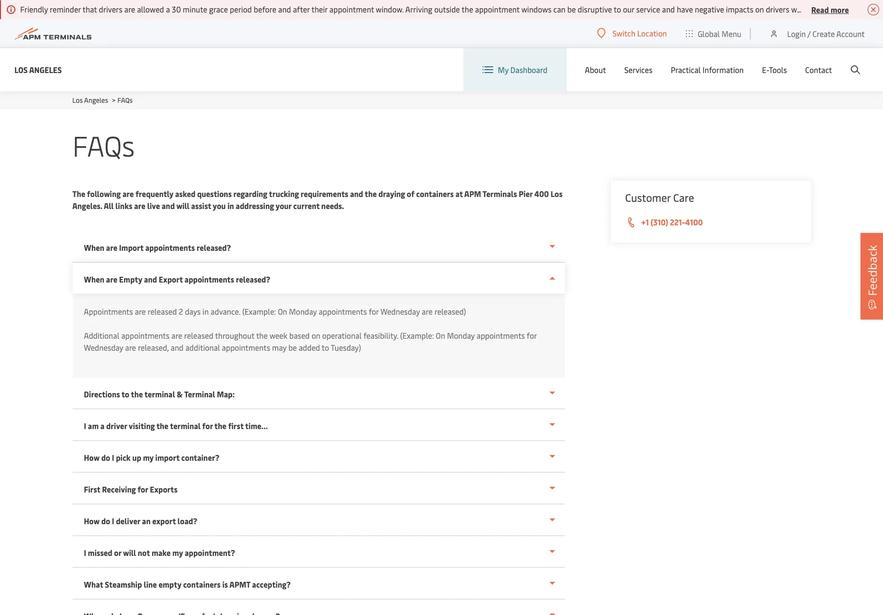 Task type: vqa. For each thing, say whether or not it's contained in the screenshot.
the bottommost in
yes



Task type: describe. For each thing, give the bounding box(es) containing it.
close alert image
[[868, 4, 879, 15]]

1 drivers from the left
[[99, 4, 122, 14]]

contact button
[[805, 48, 832, 91]]

allowed
[[137, 4, 164, 14]]

appointments inside 'dropdown button'
[[145, 242, 195, 253]]

directions
[[84, 389, 120, 400]]

are left released)
[[422, 306, 433, 317]]

221-
[[670, 217, 685, 227]]

for inside first receiving for exports dropdown button
[[138, 484, 148, 495]]

+1 (310) 221-4100 link
[[625, 216, 797, 229]]

wednesday inside additional appointments are released throughout the week based on operational feasibility. (example: on monday appointments for wednesday are released, and additional appointments may be added to tuesday)
[[84, 342, 123, 353]]

empty
[[159, 579, 181, 590]]

to for added
[[322, 342, 329, 353]]

the right outside
[[462, 4, 473, 14]]

advance.
[[211, 306, 240, 317]]

1 vertical spatial los angeles link
[[72, 96, 108, 105]]

i missed or will not make my appointment? button
[[72, 537, 565, 568]]

are left the live
[[134, 201, 145, 211]]

terminal inside dropdown button
[[170, 421, 201, 431]]

my inside 'dropdown button'
[[172, 548, 183, 558]]

and right requirements
[[350, 188, 363, 199]]

what steamship line empty containers is apmt accepting?
[[84, 579, 291, 590]]

on inside additional appointments are released throughout the week based on operational feasibility. (example: on monday appointments for wednesday are released, and additional appointments may be added to tuesday)
[[436, 330, 445, 341]]

30
[[172, 4, 181, 14]]

and right the live
[[162, 201, 175, 211]]

monday inside additional appointments are released throughout the week based on operational feasibility. (example: on monday appointments for wednesday are released, and additional appointments may be added to tuesday)
[[447, 330, 475, 341]]

empty
[[119, 274, 142, 285]]

arrive
[[808, 4, 828, 14]]

customer
[[625, 190, 671, 205]]

have
[[677, 4, 693, 14]]

when for when are import appointments released?
[[84, 242, 104, 253]]

visiting
[[129, 421, 155, 431]]

how do i deliver an export load? button
[[72, 505, 565, 537]]

my
[[498, 64, 509, 75]]

about
[[585, 64, 606, 75]]

impacts
[[726, 4, 754, 14]]

how do i deliver an export load?
[[84, 516, 197, 527]]

additional
[[84, 330, 119, 341]]

throughout
[[215, 330, 255, 341]]

0 vertical spatial a
[[166, 4, 170, 14]]

400
[[535, 188, 549, 199]]

grace
[[209, 4, 228, 14]]

>
[[112, 96, 116, 105]]

and inside additional appointments are released throughout the week based on operational feasibility. (example: on monday appointments for wednesday are released, and additional appointments may be added to tuesday)
[[171, 342, 184, 353]]

account
[[837, 28, 865, 39]]

before
[[254, 4, 276, 14]]

0 vertical spatial los angeles link
[[14, 64, 62, 76]]

the inside additional appointments are released throughout the week based on operational feasibility. (example: on monday appointments for wednesday are released, and additional appointments may be added to tuesday)
[[256, 330, 268, 341]]

terminal
[[184, 389, 215, 400]]

my dashboard button
[[483, 48, 548, 91]]

an
[[142, 516, 151, 527]]

more
[[831, 4, 849, 15]]

you
[[213, 201, 226, 211]]

i inside dropdown button
[[112, 516, 114, 527]]

do for deliver
[[101, 516, 110, 527]]

1 appointment from the left
[[330, 4, 374, 14]]

los inside the following are frequently asked questions regarding trucking requirements and the draying of containers at apm terminals pier 400 los angeles. all links are live and will assist you in addressing your current needs.
[[551, 188, 563, 199]]

windows
[[522, 4, 552, 14]]

operational
[[322, 330, 362, 341]]

angeles.
[[72, 201, 102, 211]]

first receiving for exports button
[[72, 473, 565, 505]]

0 vertical spatial faqs
[[117, 96, 133, 105]]

2
[[179, 306, 183, 317]]

your
[[276, 201, 292, 211]]

los for los angeles
[[14, 64, 28, 75]]

and left after
[[278, 4, 291, 14]]

on inside additional appointments are released throughout the week based on operational feasibility. (example: on monday appointments for wednesday are released, and additional appointments may be added to tuesday)
[[312, 330, 320, 341]]

containers inside the following are frequently asked questions regarding trucking requirements and the draying of containers at apm terminals pier 400 los angeles. all links are live and will assist you in addressing your current needs.
[[416, 188, 454, 199]]

0 vertical spatial wednesday
[[381, 306, 420, 317]]

read
[[812, 4, 829, 15]]

be for may
[[288, 342, 297, 353]]

(example: inside additional appointments are released throughout the week based on operational feasibility. (example: on monday appointments for wednesday are released, and additional appointments may be added to tuesday)
[[400, 330, 434, 341]]

will inside 'dropdown button'
[[123, 548, 136, 558]]

a inside dropdown button
[[100, 421, 105, 431]]

tuesday)
[[331, 342, 361, 353]]

i am a driver visiting the terminal for the first time... button
[[72, 410, 565, 441]]

menu
[[722, 28, 742, 39]]

the
[[72, 188, 85, 199]]

needs.
[[321, 201, 344, 211]]

that
[[83, 4, 97, 14]]

first
[[84, 484, 100, 495]]

in inside the following are frequently asked questions regarding trucking requirements and the draying of containers at apm terminals pier 400 los angeles. all links are live and will assist you in addressing your current needs.
[[228, 201, 234, 211]]

customer care
[[625, 190, 694, 205]]

care
[[673, 190, 694, 205]]

to for disruptive
[[614, 4, 621, 14]]

about button
[[585, 48, 606, 91]]

receiving
[[102, 484, 136, 495]]

are down 2
[[171, 330, 182, 341]]

period
[[230, 4, 252, 14]]

0 horizontal spatial monday
[[289, 306, 317, 317]]

my inside dropdown button
[[143, 452, 154, 463]]

0 vertical spatial (example:
[[242, 306, 276, 317]]

and inside dropdown button
[[144, 274, 157, 285]]

released,
[[138, 342, 169, 353]]

of
[[407, 188, 415, 199]]

when are empty and export appointments released? button
[[72, 263, 565, 294]]

when are empty and export appointments released?
[[84, 274, 270, 285]]

added
[[299, 342, 320, 353]]

switch
[[613, 28, 636, 38]]

terminals
[[483, 188, 517, 199]]

for inside i am a driver visiting the terminal for the first time... dropdown button
[[202, 421, 213, 431]]

are left "released,"
[[125, 342, 136, 353]]

released? inside dropdown button
[[236, 274, 270, 285]]

1 vertical spatial faqs
[[72, 126, 135, 164]]

driver
[[106, 421, 127, 431]]

load?
[[178, 516, 197, 527]]

contact
[[805, 64, 832, 75]]

login
[[787, 28, 806, 39]]

to inside directions to the terminal & terminal map: dropdown button
[[122, 389, 129, 400]]

when for when are empty and export appointments released?
[[84, 274, 104, 285]]

container?
[[181, 452, 219, 463]]

will inside the following are frequently asked questions regarding trucking requirements and the draying of containers at apm terminals pier 400 los angeles. all links are live and will assist you in addressing your current needs.
[[176, 201, 189, 211]]

global menu
[[698, 28, 742, 39]]

apmt
[[230, 579, 250, 590]]

e-tools
[[762, 64, 787, 75]]

pick
[[116, 452, 131, 463]]

angeles for los angeles > faqs
[[84, 96, 108, 105]]

2 drivers from the left
[[766, 4, 790, 14]]

window.
[[376, 4, 404, 14]]

los angeles
[[14, 64, 62, 75]]

terminal inside dropdown button
[[144, 389, 175, 400]]



Task type: locate. For each thing, give the bounding box(es) containing it.
asked
[[175, 188, 196, 199]]

0 vertical spatial to
[[614, 4, 621, 14]]

2 horizontal spatial on
[[829, 4, 838, 14]]

1 horizontal spatial monday
[[447, 330, 475, 341]]

monday up based on the bottom of page
[[289, 306, 317, 317]]

for inside additional appointments are released throughout the week based on operational feasibility. (example: on monday appointments for wednesday are released, and additional appointments may be added to tuesday)
[[527, 330, 537, 341]]

and left 'have'
[[662, 4, 675, 14]]

switch location button
[[597, 28, 667, 38]]

1 horizontal spatial a
[[166, 4, 170, 14]]

1 vertical spatial a
[[100, 421, 105, 431]]

0 horizontal spatial appointment
[[330, 4, 374, 14]]

wednesday up the feasibility.
[[381, 306, 420, 317]]

terminal down &
[[170, 421, 201, 431]]

1 horizontal spatial my
[[172, 548, 183, 558]]

reminder
[[50, 4, 81, 14]]

faqs down the los angeles > faqs
[[72, 126, 135, 164]]

2 vertical spatial los
[[551, 188, 563, 199]]

(example: right the feasibility.
[[400, 330, 434, 341]]

will right or
[[123, 548, 136, 558]]

and right empty
[[144, 274, 157, 285]]

days
[[185, 306, 201, 317]]

services button
[[624, 48, 653, 91]]

1 horizontal spatial angeles
[[84, 96, 108, 105]]

appointment right their
[[330, 4, 374, 14]]

services
[[624, 64, 653, 75]]

how for how do i pick up my import container?
[[84, 452, 100, 463]]

are left import
[[106, 242, 117, 253]]

the up 'visiting'
[[131, 389, 143, 400]]

when left import
[[84, 242, 104, 253]]

appointments are released 2 days in advance. (example: on monday appointments for wednesday are released)
[[84, 306, 466, 317]]

2 horizontal spatial to
[[614, 4, 621, 14]]

1 vertical spatial wednesday
[[84, 342, 123, 353]]

0 vertical spatial be
[[568, 4, 576, 14]]

or
[[114, 548, 121, 558]]

deliver
[[116, 516, 140, 527]]

the left week
[[256, 330, 268, 341]]

the right 'visiting'
[[156, 421, 168, 431]]

0 vertical spatial terminal
[[144, 389, 175, 400]]

i left pick
[[112, 452, 114, 463]]

when are import appointments released?
[[84, 242, 231, 253]]

2 appointment from the left
[[475, 4, 520, 14]]

to left our
[[614, 4, 621, 14]]

practical information button
[[671, 48, 744, 91]]

on right read
[[829, 4, 838, 14]]

0 vertical spatial do
[[101, 452, 110, 463]]

1 vertical spatial on
[[436, 330, 445, 341]]

1 horizontal spatial to
[[322, 342, 329, 353]]

los inside 'link'
[[14, 64, 28, 75]]

1 vertical spatial be
[[288, 342, 297, 353]]

1 horizontal spatial appointment
[[475, 4, 520, 14]]

2 do from the top
[[101, 516, 110, 527]]

to inside additional appointments are released throughout the week based on operational feasibility. (example: on monday appointments for wednesday are released, and additional appointments may be added to tuesday)
[[322, 342, 329, 353]]

switch location
[[613, 28, 667, 38]]

first
[[228, 421, 244, 431]]

global menu button
[[677, 19, 751, 48]]

directions to the terminal & terminal map:
[[84, 389, 235, 400]]

2 when from the top
[[84, 274, 104, 285]]

how inside how do i deliver an export load? dropdown button
[[84, 516, 100, 527]]

live
[[147, 201, 160, 211]]

0 horizontal spatial containers
[[183, 579, 221, 590]]

1 vertical spatial in
[[203, 306, 209, 317]]

login / create account
[[787, 28, 865, 39]]

0 vertical spatial released?
[[197, 242, 231, 253]]

1 vertical spatial released
[[184, 330, 213, 341]]

in right you
[[228, 201, 234, 211]]

0 vertical spatial on
[[278, 306, 287, 317]]

at
[[456, 188, 463, 199]]

following
[[87, 188, 121, 199]]

on up week
[[278, 306, 287, 317]]

in right the days
[[203, 306, 209, 317]]

practical information
[[671, 64, 744, 75]]

1 horizontal spatial in
[[228, 201, 234, 211]]

location
[[637, 28, 667, 38]]

on up added
[[312, 330, 320, 341]]

how inside how do i pick up my import container? dropdown button
[[84, 452, 100, 463]]

terminal left &
[[144, 389, 175, 400]]

line
[[144, 579, 157, 590]]

apm
[[464, 188, 481, 199]]

1 horizontal spatial will
[[176, 201, 189, 211]]

will down asked
[[176, 201, 189, 211]]

released? inside 'dropdown button'
[[197, 242, 231, 253]]

1 horizontal spatial (example:
[[400, 330, 434, 341]]

are left "allowed"
[[124, 4, 135, 14]]

2 horizontal spatial los
[[551, 188, 563, 199]]

when inside dropdown button
[[84, 274, 104, 285]]

1 vertical spatial containers
[[183, 579, 221, 590]]

containers left is
[[183, 579, 221, 590]]

on
[[755, 4, 764, 14], [829, 4, 838, 14], [312, 330, 320, 341]]

our
[[623, 4, 635, 14]]

1 vertical spatial will
[[123, 548, 136, 558]]

0 vertical spatial released
[[148, 306, 177, 317]]

released left 2
[[148, 306, 177, 317]]

0 horizontal spatial on
[[278, 306, 287, 317]]

be
[[568, 4, 576, 14], [288, 342, 297, 353]]

directions to the terminal & terminal map: button
[[72, 378, 565, 410]]

0 vertical spatial angeles
[[29, 64, 62, 75]]

be right may
[[288, 342, 297, 353]]

when are import appointments released? button
[[72, 231, 565, 263]]

1 horizontal spatial los angeles link
[[72, 96, 108, 105]]

are
[[124, 4, 135, 14], [122, 188, 134, 199], [134, 201, 145, 211], [106, 242, 117, 253], [106, 274, 117, 285], [135, 306, 146, 317], [422, 306, 433, 317], [171, 330, 182, 341], [125, 342, 136, 353]]

map:
[[217, 389, 235, 400]]

may
[[272, 342, 287, 353]]

the inside dropdown button
[[131, 389, 143, 400]]

i left am
[[84, 421, 86, 431]]

0 horizontal spatial drivers
[[99, 4, 122, 14]]

appointments inside dropdown button
[[185, 274, 234, 285]]

wednesday
[[381, 306, 420, 317], [84, 342, 123, 353]]

do left "deliver"
[[101, 516, 110, 527]]

i left missed
[[84, 548, 86, 558]]

are right appointments
[[135, 306, 146, 317]]

released? down you
[[197, 242, 231, 253]]

do
[[101, 452, 110, 463], [101, 516, 110, 527]]

1 vertical spatial monday
[[447, 330, 475, 341]]

(310)
[[651, 217, 668, 227]]

to right added
[[322, 342, 329, 353]]

1 vertical spatial when
[[84, 274, 104, 285]]

0 horizontal spatial released?
[[197, 242, 231, 253]]

released inside additional appointments are released throughout the week based on operational feasibility. (example: on monday appointments for wednesday are released, and additional appointments may be added to tuesday)
[[184, 330, 213, 341]]

after
[[293, 4, 310, 14]]

0 horizontal spatial my
[[143, 452, 154, 463]]

1 vertical spatial angeles
[[84, 96, 108, 105]]

how do i pick up my import container? button
[[72, 441, 565, 473]]

their
[[312, 4, 328, 14]]

1 horizontal spatial drivers
[[766, 4, 790, 14]]

1 horizontal spatial on
[[755, 4, 764, 14]]

do inside dropdown button
[[101, 452, 110, 463]]

1 vertical spatial released?
[[236, 274, 270, 285]]

a right am
[[100, 421, 105, 431]]

and right "released,"
[[171, 342, 184, 353]]

i left "deliver"
[[112, 516, 114, 527]]

2 vertical spatial to
[[122, 389, 129, 400]]

released up additional
[[184, 330, 213, 341]]

service
[[636, 4, 660, 14]]

do left pick
[[101, 452, 110, 463]]

my right make
[[172, 548, 183, 558]]

0 horizontal spatial (example:
[[242, 306, 276, 317]]

are inside dropdown button
[[106, 274, 117, 285]]

0 horizontal spatial be
[[288, 342, 297, 353]]

los for los angeles > faqs
[[72, 96, 83, 105]]

1 vertical spatial terminal
[[170, 421, 201, 431]]

1 how from the top
[[84, 452, 100, 463]]

who
[[791, 4, 806, 14]]

1 horizontal spatial be
[[568, 4, 576, 14]]

drivers right "that"
[[99, 4, 122, 14]]

0 horizontal spatial a
[[100, 421, 105, 431]]

the left draying
[[365, 188, 377, 199]]

are inside 'dropdown button'
[[106, 242, 117, 253]]

import
[[119, 242, 144, 253]]

am
[[88, 421, 99, 431]]

the
[[462, 4, 473, 14], [365, 188, 377, 199], [256, 330, 268, 341], [131, 389, 143, 400], [156, 421, 168, 431], [214, 421, 227, 431]]

0 vertical spatial how
[[84, 452, 100, 463]]

4100
[[685, 217, 703, 227]]

requirements
[[301, 188, 348, 199]]

0 vertical spatial will
[[176, 201, 189, 211]]

on down released)
[[436, 330, 445, 341]]

additional
[[185, 342, 220, 353]]

0 horizontal spatial will
[[123, 548, 136, 558]]

&
[[177, 389, 183, 400]]

0 horizontal spatial released
[[148, 306, 177, 317]]

1 horizontal spatial released?
[[236, 274, 270, 285]]

be inside additional appointments are released throughout the week based on operational feasibility. (example: on monday appointments for wednesday are released, and additional appointments may be added to tuesday)
[[288, 342, 297, 353]]

terminal
[[144, 389, 175, 400], [170, 421, 201, 431]]

how for how do i deliver an export load?
[[84, 516, 100, 527]]

week
[[270, 330, 287, 341]]

1 vertical spatial my
[[172, 548, 183, 558]]

wednesday down additional
[[84, 342, 123, 353]]

when inside 'dropdown button'
[[84, 242, 104, 253]]

will
[[176, 201, 189, 211], [123, 548, 136, 558]]

accepting?
[[252, 579, 291, 590]]

0 vertical spatial containers
[[416, 188, 454, 199]]

be for can
[[568, 4, 576, 14]]

import
[[155, 452, 180, 463]]

drivers left "who"
[[766, 4, 790, 14]]

frequently
[[136, 188, 173, 199]]

my right up
[[143, 452, 154, 463]]

the inside the following are frequently asked questions regarding trucking requirements and the draying of containers at apm terminals pier 400 los angeles. all links are live and will assist you in addressing your current needs.
[[365, 188, 377, 199]]

when up appointments
[[84, 274, 104, 285]]

+1 (310) 221-4100
[[642, 217, 703, 227]]

how do i pick up my import container?
[[84, 452, 219, 463]]

i am a driver visiting the terminal for the first time...
[[84, 421, 268, 431]]

arriving
[[405, 4, 433, 14]]

containers
[[416, 188, 454, 199], [183, 579, 221, 590]]

1 vertical spatial (example:
[[400, 330, 434, 341]]

angeles for los angeles
[[29, 64, 62, 75]]

are left empty
[[106, 274, 117, 285]]

the left first
[[214, 421, 227, 431]]

0 vertical spatial in
[[228, 201, 234, 211]]

+1
[[642, 217, 649, 227]]

on right impacts
[[755, 4, 764, 14]]

steamship
[[105, 579, 142, 590]]

1 vertical spatial how
[[84, 516, 100, 527]]

0 vertical spatial los
[[14, 64, 28, 75]]

1 vertical spatial do
[[101, 516, 110, 527]]

1 horizontal spatial containers
[[416, 188, 454, 199]]

drivers
[[99, 4, 122, 14], [766, 4, 790, 14]]

missed
[[88, 548, 112, 558]]

what steamship line empty containers is apmt accepting? button
[[72, 568, 565, 600]]

1 horizontal spatial wednesday
[[381, 306, 420, 317]]

i inside 'dropdown button'
[[84, 548, 86, 558]]

0 horizontal spatial to
[[122, 389, 129, 400]]

1 when from the top
[[84, 242, 104, 253]]

do inside dropdown button
[[101, 516, 110, 527]]

0 horizontal spatial wednesday
[[84, 342, 123, 353]]

1 horizontal spatial los
[[72, 96, 83, 105]]

negative
[[695, 4, 724, 14]]

faqs right ">"
[[117, 96, 133, 105]]

create
[[813, 28, 835, 39]]

0 vertical spatial when
[[84, 242, 104, 253]]

(example: up week
[[242, 306, 276, 317]]

1 horizontal spatial released
[[184, 330, 213, 341]]

released)
[[435, 306, 466, 317]]

links
[[115, 201, 132, 211]]

to right directions on the left bottom of page
[[122, 389, 129, 400]]

0 vertical spatial monday
[[289, 306, 317, 317]]

los angeles > faqs
[[72, 96, 133, 105]]

0 horizontal spatial on
[[312, 330, 320, 341]]

up
[[132, 452, 141, 463]]

how
[[84, 452, 100, 463], [84, 516, 100, 527]]

pier
[[519, 188, 533, 199]]

1 do from the top
[[101, 452, 110, 463]]

0 horizontal spatial los angeles link
[[14, 64, 62, 76]]

released? up appointments are released 2 days in advance. (example: on monday appointments for wednesday are released)
[[236, 274, 270, 285]]

minute
[[183, 4, 207, 14]]

be right can
[[568, 4, 576, 14]]

monday down released)
[[447, 330, 475, 341]]

e-
[[762, 64, 769, 75]]

make
[[152, 548, 171, 558]]

how left pick
[[84, 452, 100, 463]]

containers left at
[[416, 188, 454, 199]]

how down first
[[84, 516, 100, 527]]

a left 30
[[166, 4, 170, 14]]

e-tools button
[[762, 48, 787, 91]]

0 horizontal spatial angeles
[[29, 64, 62, 75]]

(example:
[[242, 306, 276, 317], [400, 330, 434, 341]]

drivers
[[859, 4, 883, 14]]

0 horizontal spatial los
[[14, 64, 28, 75]]

containers inside what steamship line empty containers is apmt accepting? dropdown button
[[183, 579, 221, 590]]

1 vertical spatial los
[[72, 96, 83, 105]]

0 vertical spatial my
[[143, 452, 154, 463]]

2 how from the top
[[84, 516, 100, 527]]

are up links
[[122, 188, 134, 199]]

1 vertical spatial to
[[322, 342, 329, 353]]

1 horizontal spatial on
[[436, 330, 445, 341]]

appointment left windows on the right of page
[[475, 4, 520, 14]]

can
[[554, 4, 566, 14]]

do for pick
[[101, 452, 110, 463]]

0 horizontal spatial in
[[203, 306, 209, 317]]

information
[[703, 64, 744, 75]]



